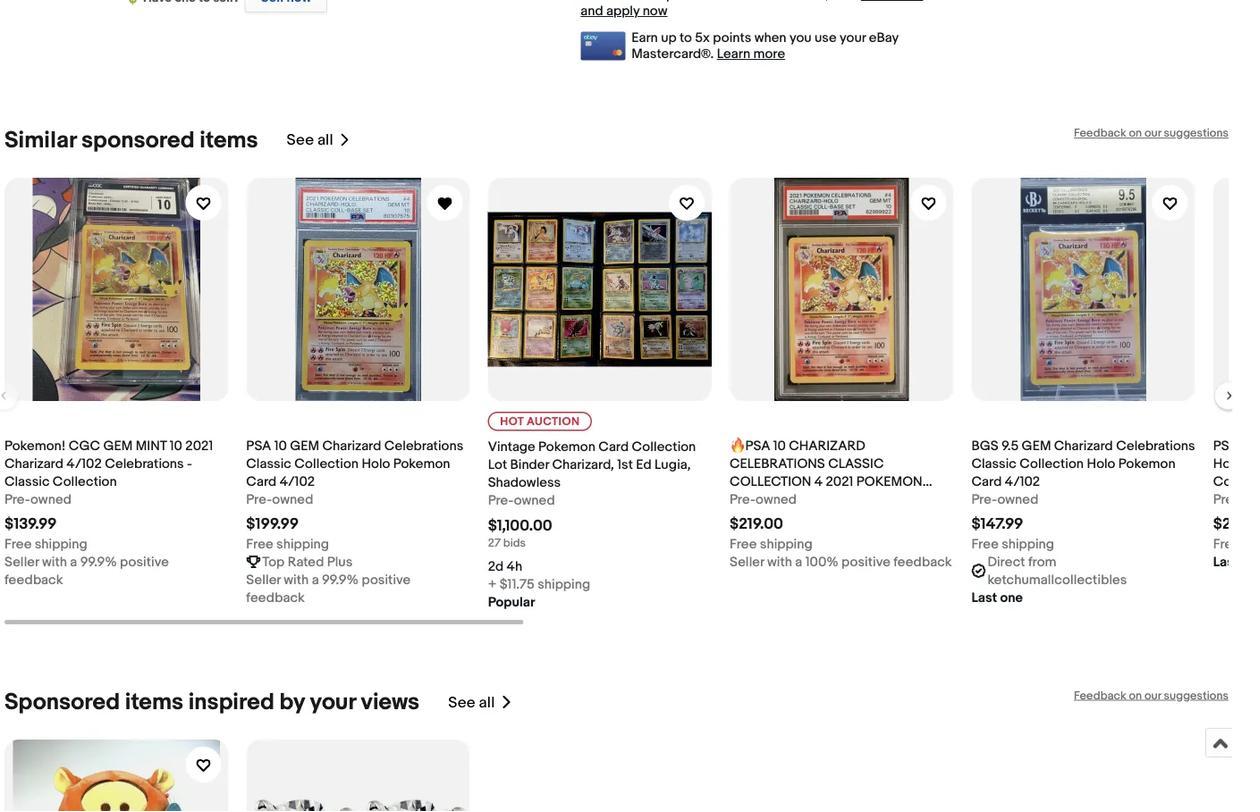 Task type: vqa. For each thing, say whether or not it's contained in the screenshot.
Cap inside Boba Milk Tea Keychain Cat Milk Cap Series (Moving Liquid) Cartoon Animal Purse
no



Task type: describe. For each thing, give the bounding box(es) containing it.
feedback inside pre-owned $219.00 free shipping seller with a 100% positive feedback
[[894, 554, 952, 570]]

0 vertical spatial 🔥
[[730, 438, 742, 454]]

mint inside 🔥 psa 10 charizard celebrations classic collection 4 2021 pokemon gem mint 🔥
[[762, 491, 793, 508]]

las
[[1213, 554, 1233, 570]]

cgc
[[69, 438, 100, 454]]

$199.99 text field
[[246, 515, 299, 534]]

shipping inside pre-owned $219.00 free shipping seller with a 100% positive feedback
[[760, 536, 813, 552]]

Popular text field
[[488, 594, 535, 612]]

feedback on our suggestions link for similar sponsored items
[[1074, 127, 1229, 140]]

feedback inside seller with a 99.9% positive feedback
[[246, 590, 305, 606]]

sponsored
[[4, 689, 120, 717]]

feedback on our suggestions for similar sponsored items
[[1074, 127, 1229, 140]]

holo for $199.99
[[362, 456, 390, 472]]

pre-owned text field for $219.00
[[730, 491, 797, 508]]

4/102 for $147.99
[[1005, 474, 1040, 490]]

positive inside seller with a 99.9% positive feedback
[[362, 572, 411, 588]]

see all link for similar sponsored items
[[287, 127, 351, 154]]

4h
[[507, 559, 522, 575]]

up
[[661, 30, 677, 46]]

pre
[[1213, 491, 1233, 508]]

99.9% inside 'pokemon! cgc gem mint 10 2021 charizard 4/102 celebrations - classic collection pre-owned $139.99 free shipping seller with a 99.9% positive feedback'
[[80, 554, 117, 570]]

Direct from ketchumallcollectibles text field
[[988, 553, 1195, 589]]

free shipping text field for $147.99
[[971, 535, 1054, 553]]

See all text field
[[448, 694, 495, 713]]

top
[[262, 554, 285, 570]]

Las text field
[[1213, 553, 1233, 571]]

$1,100.00 text field
[[488, 516, 552, 535]]

ebay mastercard image
[[581, 32, 625, 60]]

celebrations for $199.99
[[384, 438, 463, 454]]

shipping inside "bgs 9.5 gem charizard celebrations classic collection holo pokemon card 4/102 pre-owned $147.99 free shipping"
[[1002, 536, 1054, 552]]

suggestions for sponsored items inspired by your views
[[1164, 689, 1229, 703]]

pokemon for $147.99
[[1119, 456, 1176, 472]]

use
[[815, 30, 837, 46]]

direct from ketchumallcollectibles
[[988, 554, 1127, 588]]

$20 text field
[[1213, 515, 1233, 534]]

free shipping text field for $139.99
[[4, 535, 87, 553]]

top rated plus
[[262, 554, 353, 570]]

$147.99
[[971, 515, 1024, 534]]

plus
[[327, 554, 353, 570]]

vintage pokemon card collection lot binder charizard, 1st ed lugia, shadowless pre-owned $1,100.00 27 bids 2d 4h + $11.75 shipping popular
[[488, 439, 696, 611]]

0 horizontal spatial your
[[310, 689, 356, 717]]

learn more
[[717, 46, 785, 62]]

owned inside 'pokemon! cgc gem mint 10 2021 charizard 4/102 celebrations - classic collection pre-owned $139.99 free shipping seller with a 99.9% positive feedback'
[[30, 491, 72, 508]]

2021 inside 'pokemon! cgc gem mint 10 2021 charizard 4/102 celebrations - classic collection pre-owned $139.99 free shipping seller with a 99.9% positive feedback'
[[185, 438, 213, 454]]

Last one text field
[[971, 589, 1023, 607]]

See all text field
[[287, 131, 333, 150]]

card inside vintage pokemon card collection lot binder charizard, 1st ed lugia, shadowless pre-owned $1,100.00 27 bids 2d 4h + $11.75 shipping popular
[[598, 439, 629, 455]]

100%
[[805, 554, 839, 570]]

a inside 'pokemon! cgc gem mint 10 2021 charizard 4/102 celebrations - classic collection pre-owned $139.99 free shipping seller with a 99.9% positive feedback'
[[70, 554, 77, 570]]

one
[[1000, 590, 1023, 606]]

inspired
[[188, 689, 274, 717]]

when
[[754, 30, 787, 46]]

charizard,
[[552, 457, 614, 473]]

rated
[[288, 554, 324, 570]]

sponsored items inspired by your views
[[4, 689, 420, 717]]

4
[[814, 474, 823, 490]]

Free shipping text field
[[730, 535, 813, 553]]

lugia,
[[655, 457, 691, 473]]

earn up to 5x points when you use your ebay mastercard®.
[[632, 30, 899, 62]]

card for $147.99
[[971, 474, 1002, 490]]

10 inside psa 10 gem charizard celebrations classic collection holo pokemon card 4/102 pre-owned $199.99 free shipping
[[274, 438, 287, 454]]

last one
[[971, 590, 1023, 606]]

$139.99
[[4, 515, 57, 534]]

pre-owned text field for $139.99
[[4, 491, 72, 508]]

collection
[[730, 474, 811, 490]]

learn
[[717, 46, 750, 62]]

with inside pre-owned $219.00 free shipping seller with a 100% positive feedback
[[767, 554, 792, 570]]

see terms and apply now link
[[581, 0, 923, 19]]

see all link for sponsored items inspired by your views
[[448, 689, 513, 717]]

mint inside 'pokemon! cgc gem mint 10 2021 charizard 4/102 celebrations - classic collection pre-owned $139.99 free shipping seller with a 99.9% positive feedback'
[[136, 438, 167, 454]]

charizard inside 'pokemon! cgc gem mint 10 2021 charizard 4/102 celebrations - classic collection pre-owned $139.99 free shipping seller with a 99.9% positive feedback'
[[4, 456, 63, 472]]

bgs
[[971, 438, 999, 454]]

pokemon!
[[4, 438, 66, 454]]

psa for gem
[[246, 438, 271, 454]]

from
[[1028, 554, 1057, 570]]

learn more link
[[717, 46, 785, 62]]

1st
[[617, 457, 633, 473]]

charizard
[[789, 438, 866, 454]]

collection inside "bgs 9.5 gem charizard celebrations classic collection holo pokemon card 4/102 pre-owned $147.99 free shipping"
[[1020, 456, 1084, 472]]

binder
[[510, 457, 549, 473]]

ketchumallcollectibles
[[988, 572, 1127, 588]]

99.9% inside seller with a 99.9% positive feedback
[[322, 572, 359, 588]]

your inside earn up to 5x points when you use your ebay mastercard®.
[[840, 30, 866, 46]]

pre- inside 'pokemon! cgc gem mint 10 2021 charizard 4/102 celebrations - classic collection pre-owned $139.99 free shipping seller with a 99.9% positive feedback'
[[4, 491, 30, 508]]

our for sponsored items inspired by your views
[[1145, 689, 1161, 703]]

lot
[[488, 457, 507, 473]]

4/102 for $199.99
[[280, 474, 315, 490]]

ed
[[636, 457, 652, 473]]

see terms and apply now
[[581, 0, 923, 19]]

psa 10 gem charizard celebrations classic collection holo pokemon card 4/102 pre-owned $199.99 free shipping
[[246, 438, 463, 552]]

hot auction
[[500, 415, 580, 429]]

and
[[581, 3, 603, 19]]

more
[[753, 46, 785, 62]]

seller inside pre-owned $219.00 free shipping seller with a 100% positive feedback
[[730, 554, 764, 570]]

pre-owned text field for $1,100.00
[[488, 492, 555, 510]]

celebrations
[[730, 456, 825, 472]]

$1,100.00
[[488, 516, 552, 535]]

classic
[[828, 456, 884, 472]]

see all for sponsored items inspired by your views
[[448, 694, 495, 713]]

card for $199.99
[[246, 474, 277, 490]]

Top Rated Plus text field
[[262, 553, 353, 571]]

5x
[[695, 30, 710, 46]]

bids
[[503, 537, 526, 550]]

auction
[[527, 415, 580, 429]]

similar sponsored items
[[4, 127, 258, 154]]

owned for $147.99
[[997, 491, 1039, 508]]

to
[[680, 30, 692, 46]]

all for similar sponsored items
[[317, 131, 333, 150]]

-
[[187, 456, 192, 472]]

feedback for similar sponsored items
[[1074, 127, 1126, 140]]

feedback inside 'pokemon! cgc gem mint 10 2021 charizard 4/102 celebrations - classic collection pre-owned $139.99 free shipping seller with a 99.9% positive feedback'
[[4, 572, 63, 588]]



Task type: locate. For each thing, give the bounding box(es) containing it.
1 feedback on our suggestions from the top
[[1074, 127, 1229, 140]]

+
[[488, 577, 497, 593]]

see for inspired
[[448, 694, 476, 713]]

classic
[[246, 456, 291, 472], [971, 456, 1017, 472], [4, 474, 50, 490]]

2d 4h text field
[[488, 558, 522, 576]]

holo inside psa 10 gem charizard celebrations classic collection holo pokemon card 4/102 pre-owned $199.99 free shipping
[[362, 456, 390, 472]]

2 holo from the left
[[1087, 456, 1116, 472]]

direct
[[988, 554, 1025, 570]]

0 vertical spatial items
[[200, 127, 258, 154]]

0 horizontal spatial a
[[70, 554, 77, 570]]

1 horizontal spatial your
[[840, 30, 866, 46]]

1 vertical spatial feedback
[[1074, 689, 1126, 703]]

2 feedback on our suggestions from the top
[[1074, 689, 1229, 703]]

similar
[[4, 127, 76, 154]]

10
[[170, 438, 182, 454], [274, 438, 287, 454], [773, 438, 786, 454]]

2 horizontal spatial a
[[795, 554, 802, 570]]

2 vertical spatial feedback
[[246, 590, 305, 606]]

mastercard®.
[[632, 46, 714, 62]]

pokemon inside vintage pokemon card collection lot binder charizard, 1st ed lugia, shadowless pre-owned $1,100.00 27 bids 2d 4h + $11.75 shipping popular
[[538, 439, 595, 455]]

1 vertical spatial suggestions
[[1164, 689, 1229, 703]]

0 horizontal spatial 2021
[[185, 438, 213, 454]]

2 free from the left
[[246, 536, 273, 552]]

holo
[[362, 456, 390, 472], [1087, 456, 1116, 472]]

owned for $1,100.00
[[514, 493, 555, 509]]

our
[[1145, 127, 1161, 140], [1145, 689, 1161, 703]]

Free shipping text field
[[4, 535, 87, 553], [246, 535, 329, 553], [971, 535, 1054, 553]]

free shipping text field for $199.99
[[246, 535, 329, 553]]

owned up $147.99
[[997, 491, 1039, 508]]

1 horizontal spatial mint
[[762, 491, 793, 508]]

mint down the collection
[[762, 491, 793, 508]]

card up 1st
[[598, 439, 629, 455]]

celebrations left the -
[[105, 456, 184, 472]]

🔥 psa 10 charizard celebrations classic collection 4 2021 pokemon gem mint 🔥
[[730, 438, 923, 508]]

pre-owned text field up $147.99
[[971, 491, 1039, 508]]

pokemon
[[857, 474, 923, 490]]

0 vertical spatial see all
[[287, 131, 333, 150]]

1 suggestions from the top
[[1164, 127, 1229, 140]]

2 feedback from the top
[[1074, 689, 1126, 703]]

owned up $139.99 text box
[[30, 491, 72, 508]]

collection inside psa 10 gem charizard celebrations classic collection holo pokemon card 4/102 pre-owned $199.99 free shipping
[[294, 456, 359, 472]]

0 horizontal spatial 4/102
[[66, 456, 102, 472]]

views
[[361, 689, 420, 717]]

2 horizontal spatial pokemon
[[1119, 456, 1176, 472]]

1 psa from the left
[[246, 438, 271, 454]]

classic inside psa 10 gem charizard celebrations classic collection holo pokemon card 4/102 pre-owned $199.99 free shipping
[[246, 456, 291, 472]]

0 horizontal spatial see all link
[[287, 127, 351, 154]]

free shipping text field down $139.99 text box
[[4, 535, 87, 553]]

1 horizontal spatial 99.9%
[[322, 572, 359, 588]]

2 suggestions from the top
[[1164, 689, 1229, 703]]

psa for $20
[[1213, 438, 1233, 454]]

$20
[[1213, 515, 1233, 534]]

psa inside 🔥 psa 10 charizard celebrations classic collection 4 2021 pokemon gem mint 🔥
[[745, 438, 770, 454]]

feedback
[[894, 554, 952, 570], [4, 572, 63, 588], [246, 590, 305, 606]]

our for similar sponsored items
[[1145, 127, 1161, 140]]

1 horizontal spatial see
[[448, 694, 476, 713]]

0 horizontal spatial 🔥
[[730, 438, 742, 454]]

gem inside 🔥 psa 10 charizard celebrations classic collection 4 2021 pokemon gem mint 🔥
[[730, 491, 759, 508]]

owned for $199.99
[[272, 491, 313, 508]]

0 horizontal spatial pre-owned text field
[[4, 491, 72, 508]]

free up las
[[1213, 536, 1233, 552]]

pokemon inside psa 10 gem charizard celebrations classic collection holo pokemon card 4/102 pre-owned $199.99 free shipping
[[393, 456, 450, 472]]

0 vertical spatial see
[[861, 0, 885, 3]]

$219.00
[[730, 515, 783, 534]]

99.9%
[[80, 554, 117, 570], [322, 572, 359, 588]]

1 vertical spatial feedback
[[4, 572, 63, 588]]

0 horizontal spatial see all
[[287, 131, 333, 150]]

card
[[598, 439, 629, 455], [246, 474, 277, 490], [971, 474, 1002, 490]]

0 horizontal spatial seller
[[4, 554, 39, 570]]

collection down the cgc at the left of the page
[[53, 474, 117, 490]]

🔥 down the collection
[[796, 491, 809, 508]]

0 vertical spatial on
[[1129, 127, 1142, 140]]

0 horizontal spatial see
[[287, 131, 314, 150]]

classic for $147.99
[[971, 456, 1017, 472]]

free down $139.99
[[4, 536, 32, 552]]

2 horizontal spatial classic
[[971, 456, 1017, 472]]

on for similar sponsored items
[[1129, 127, 1142, 140]]

2021 inside 🔥 psa 10 charizard celebrations classic collection 4 2021 pokemon gem mint 🔥
[[826, 474, 854, 490]]

1 horizontal spatial see all
[[448, 694, 495, 713]]

shipping
[[35, 536, 87, 552], [276, 536, 329, 552], [760, 536, 813, 552], [1002, 536, 1054, 552], [538, 577, 590, 593]]

1 our from the top
[[1145, 127, 1161, 140]]

0 vertical spatial mint
[[136, 438, 167, 454]]

seller down free shipping text box
[[730, 554, 764, 570]]

2 vertical spatial see
[[448, 694, 476, 713]]

pre- up $219.00 text field
[[730, 491, 756, 508]]

celebrations inside 'pokemon! cgc gem mint 10 2021 charizard 4/102 celebrations - classic collection pre-owned $139.99 free shipping seller with a 99.9% positive feedback'
[[105, 456, 184, 472]]

2 horizontal spatial celebrations
[[1116, 438, 1195, 454]]

2 horizontal spatial 10
[[773, 438, 786, 454]]

ebay
[[869, 30, 899, 46]]

4/102 down 9.5
[[1005, 474, 1040, 490]]

items left inspired
[[125, 689, 183, 717]]

gem inside "bgs 9.5 gem charizard celebrations classic collection holo pokemon card 4/102 pre-owned $147.99 free shipping"
[[1022, 438, 1051, 454]]

3 10 from the left
[[773, 438, 786, 454]]

0 horizontal spatial charizard
[[4, 456, 63, 472]]

2 psa from the left
[[745, 438, 770, 454]]

holo for $147.99
[[1087, 456, 1116, 472]]

1 free shipping text field from the left
[[4, 535, 87, 553]]

feedback on our suggestions link
[[1074, 127, 1229, 140], [1074, 689, 1229, 703]]

1 free from the left
[[4, 536, 32, 552]]

2 free shipping text field from the left
[[246, 535, 329, 553]]

celebrations left psa pre $20 free las
[[1116, 438, 1195, 454]]

classic inside "bgs 9.5 gem charizard celebrations classic collection holo pokemon card 4/102 pre-owned $147.99 free shipping"
[[971, 456, 1017, 472]]

celebrations inside "bgs 9.5 gem charizard celebrations classic collection holo pokemon card 4/102 pre-owned $147.99 free shipping"
[[1116, 438, 1195, 454]]

gem right 9.5
[[1022, 438, 1051, 454]]

pre-owned text field down the collection
[[730, 491, 797, 508]]

1 horizontal spatial 10
[[274, 438, 287, 454]]

charizard for $147.99
[[1054, 438, 1113, 454]]

shadowless
[[488, 475, 561, 491]]

pokemon inside "bgs 9.5 gem charizard celebrations classic collection holo pokemon card 4/102 pre-owned $147.99 free shipping"
[[1119, 456, 1176, 472]]

vintage
[[488, 439, 535, 455]]

1 horizontal spatial with
[[284, 572, 309, 588]]

pre-owned text field for $199.99
[[246, 491, 313, 508]]

pre- inside pre-owned $219.00 free shipping seller with a 100% positive feedback
[[730, 491, 756, 508]]

Free text field
[[1213, 535, 1233, 553]]

free down "$147.99" text box
[[971, 536, 999, 552]]

psa up pre
[[1213, 438, 1233, 454]]

items
[[200, 127, 258, 154], [125, 689, 183, 717]]

card down the bgs
[[971, 474, 1002, 490]]

0 vertical spatial feedback
[[1074, 127, 1126, 140]]

positive inside pre-owned $219.00 free shipping seller with a 100% positive feedback
[[842, 554, 891, 570]]

🔥 up celebrations
[[730, 438, 742, 454]]

pokemon left psa pre $20 free las
[[1119, 456, 1176, 472]]

2 horizontal spatial seller
[[730, 554, 764, 570]]

card inside "bgs 9.5 gem charizard celebrations classic collection holo pokemon card 4/102 pre-owned $147.99 free shipping"
[[971, 474, 1002, 490]]

psa inside psa 10 gem charizard celebrations classic collection holo pokemon card 4/102 pre-owned $199.99 free shipping
[[246, 438, 271, 454]]

1 vertical spatial 2021
[[826, 474, 854, 490]]

3 free from the left
[[730, 536, 757, 552]]

0 vertical spatial feedback
[[894, 554, 952, 570]]

free up "top"
[[246, 536, 273, 552]]

free inside 'pokemon! cgc gem mint 10 2021 charizard 4/102 celebrations - classic collection pre-owned $139.99 free shipping seller with a 99.9% positive feedback'
[[4, 536, 32, 552]]

collection
[[632, 439, 696, 455], [294, 456, 359, 472], [1020, 456, 1084, 472], [53, 474, 117, 490]]

positive
[[120, 554, 169, 570], [842, 554, 891, 570], [362, 572, 411, 588]]

shipping down $219.00 text field
[[760, 536, 813, 552]]

1 10 from the left
[[170, 438, 182, 454]]

pre- for $147.99
[[971, 491, 997, 508]]

4 free from the left
[[971, 536, 999, 552]]

bgs 9.5 gem charizard celebrations classic collection holo pokemon card 4/102 pre-owned $147.99 free shipping
[[971, 438, 1195, 552]]

hot
[[500, 415, 524, 429]]

celebrations
[[384, 438, 463, 454], [1116, 438, 1195, 454], [105, 456, 184, 472]]

1 horizontal spatial card
[[598, 439, 629, 455]]

1 pre-owned text field from the left
[[246, 491, 313, 508]]

0 horizontal spatial holo
[[362, 456, 390, 472]]

1 horizontal spatial psa
[[745, 438, 770, 454]]

apply
[[606, 3, 640, 19]]

pre- inside vintage pokemon card collection lot binder charizard, 1st ed lugia, shadowless pre-owned $1,100.00 27 bids 2d 4h + $11.75 shipping popular
[[488, 493, 514, 509]]

Pre text field
[[1213, 491, 1233, 508]]

psa pre $20 free las
[[1213, 438, 1233, 570]]

pokemon! cgc gem mint 10 2021 charizard 4/102 celebrations - classic collection pre-owned $139.99 free shipping seller with a 99.9% positive feedback
[[4, 438, 213, 588]]

owned down the collection
[[756, 491, 797, 508]]

0 horizontal spatial psa
[[246, 438, 271, 454]]

seller with a 99.9% positive feedback
[[246, 572, 414, 606]]

pre-owned text field for $147.99
[[971, 491, 1039, 508]]

a
[[70, 554, 77, 570], [795, 554, 802, 570], [312, 572, 319, 588]]

collection up the $199.99 text field in the left of the page
[[294, 456, 359, 472]]

pokemon for $199.99
[[393, 456, 450, 472]]

0 horizontal spatial classic
[[4, 474, 50, 490]]

4/102 inside "bgs 9.5 gem charizard celebrations classic collection holo pokemon card 4/102 pre-owned $147.99 free shipping"
[[1005, 474, 1040, 490]]

1 vertical spatial our
[[1145, 689, 1161, 703]]

1 feedback from the top
[[1074, 127, 1126, 140]]

1 vertical spatial 🔥
[[796, 491, 809, 508]]

sponsored
[[81, 127, 195, 154]]

classic down pokemon!
[[4, 474, 50, 490]]

psa up the $199.99 text field in the left of the page
[[246, 438, 271, 454]]

0 vertical spatial suggestions
[[1164, 127, 1229, 140]]

4/102 up the $199.99 text field in the left of the page
[[280, 474, 315, 490]]

shipping inside 'pokemon! cgc gem mint 10 2021 charizard 4/102 celebrations - classic collection pre-owned $139.99 free shipping seller with a 99.9% positive feedback'
[[35, 536, 87, 552]]

$219.00 text field
[[730, 515, 783, 534]]

free inside pre-owned $219.00 free shipping seller with a 100% positive feedback
[[730, 536, 757, 552]]

1 vertical spatial see
[[287, 131, 314, 150]]

pokemon up charizard,
[[538, 439, 595, 455]]

charizard inside "bgs 9.5 gem charizard celebrations classic collection holo pokemon card 4/102 pre-owned $147.99 free shipping"
[[1054, 438, 1113, 454]]

0 vertical spatial 99.9%
[[80, 554, 117, 570]]

0 vertical spatial feedback on our suggestions
[[1074, 127, 1229, 140]]

gem for owned
[[103, 438, 133, 454]]

items left see all text box
[[200, 127, 258, 154]]

pokemon
[[538, 439, 595, 455], [393, 456, 450, 472], [1119, 456, 1176, 472]]

with down $139.99 text box
[[42, 554, 67, 570]]

popular
[[488, 595, 535, 611]]

1 vertical spatial your
[[310, 689, 356, 717]]

1 holo from the left
[[362, 456, 390, 472]]

free inside "bgs 9.5 gem charizard celebrations classic collection holo pokemon card 4/102 pre-owned $147.99 free shipping"
[[971, 536, 999, 552]]

seller down "top"
[[246, 572, 281, 588]]

1 vertical spatial on
[[1129, 689, 1142, 703]]

2 our from the top
[[1145, 689, 1161, 703]]

1 vertical spatial see all
[[448, 694, 495, 713]]

see all for similar sponsored items
[[287, 131, 333, 150]]

Seller with a 99.9% positive feedback text field
[[246, 571, 470, 607]]

0 horizontal spatial positive
[[120, 554, 169, 570]]

2 10 from the left
[[274, 438, 287, 454]]

owned up the $199.99 text field in the left of the page
[[272, 491, 313, 508]]

suggestions for similar sponsored items
[[1164, 127, 1229, 140]]

mint right the cgc at the left of the page
[[136, 438, 167, 454]]

owned inside pre-owned $219.00 free shipping seller with a 100% positive feedback
[[756, 491, 797, 508]]

see all link
[[287, 127, 351, 154], [448, 689, 513, 717]]

feedback on our suggestions
[[1074, 127, 1229, 140], [1074, 689, 1229, 703]]

pokemon left the lot
[[393, 456, 450, 472]]

owned inside psa 10 gem charizard celebrations classic collection holo pokemon card 4/102 pre-owned $199.99 free shipping
[[272, 491, 313, 508]]

1 vertical spatial items
[[125, 689, 183, 717]]

2021
[[185, 438, 213, 454], [826, 474, 854, 490]]

0 horizontal spatial items
[[125, 689, 183, 717]]

shipping up from
[[1002, 536, 1054, 552]]

2021 up the -
[[185, 438, 213, 454]]

0 horizontal spatial card
[[246, 474, 277, 490]]

1 vertical spatial mint
[[762, 491, 793, 508]]

1 horizontal spatial items
[[200, 127, 258, 154]]

your right by
[[310, 689, 356, 717]]

0 horizontal spatial pre-owned text field
[[246, 491, 313, 508]]

shipping down $139.99 text box
[[35, 536, 87, 552]]

1 horizontal spatial pokemon
[[538, 439, 595, 455]]

$199.99
[[246, 515, 299, 534]]

a inside seller with a 99.9% positive feedback
[[312, 572, 319, 588]]

free
[[4, 536, 32, 552], [246, 536, 273, 552], [730, 536, 757, 552], [971, 536, 999, 552], [1213, 536, 1233, 552]]

classic down the bgs
[[971, 456, 1017, 472]]

with
[[42, 554, 67, 570], [767, 554, 792, 570], [284, 572, 309, 588]]

2 horizontal spatial positive
[[842, 554, 891, 570]]

0 horizontal spatial feedback
[[4, 572, 63, 588]]

1 horizontal spatial seller
[[246, 572, 281, 588]]

0 vertical spatial 2021
[[185, 438, 213, 454]]

gem inside psa 10 gem charizard celebrations classic collection holo pokemon card 4/102 pre-owned $199.99 free shipping
[[290, 438, 319, 454]]

pre- up $139.99 text box
[[4, 491, 30, 508]]

0 vertical spatial see all link
[[287, 127, 351, 154]]

1 horizontal spatial 2021
[[826, 474, 854, 490]]

seller down $139.99
[[4, 554, 39, 570]]

see inside see terms and apply now
[[861, 0, 885, 3]]

27 bids text field
[[488, 537, 526, 550]]

on
[[1129, 127, 1142, 140], [1129, 689, 1142, 703]]

Pre-owned text field
[[246, 491, 313, 508], [971, 491, 1039, 508]]

$11.75
[[500, 577, 535, 593]]

1 vertical spatial feedback on our suggestions
[[1074, 689, 1229, 703]]

0 vertical spatial our
[[1145, 127, 1161, 140]]

with inside seller with a 99.9% positive feedback
[[284, 572, 309, 588]]

10 inside 'pokemon! cgc gem mint 10 2021 charizard 4/102 celebrations - classic collection pre-owned $139.99 free shipping seller with a 99.9% positive feedback'
[[170, 438, 182, 454]]

gem
[[103, 438, 133, 454], [290, 438, 319, 454], [1022, 438, 1051, 454], [730, 491, 759, 508]]

pre-owned text field down shadowless
[[488, 492, 555, 510]]

2 horizontal spatial pre-owned text field
[[730, 491, 797, 508]]

shipping inside vintage pokemon card collection lot binder charizard, 1st ed lugia, shadowless pre-owned $1,100.00 27 bids 2d 4h + $11.75 shipping popular
[[538, 577, 590, 593]]

shipping right $11.75 in the left bottom of the page
[[538, 577, 590, 593]]

pre-
[[4, 491, 30, 508], [246, 491, 272, 508], [730, 491, 756, 508], [971, 491, 997, 508], [488, 493, 514, 509]]

card inside psa 10 gem charizard celebrations classic collection holo pokemon card 4/102 pre-owned $199.99 free shipping
[[246, 474, 277, 490]]

last
[[971, 590, 997, 606]]

2 horizontal spatial 4/102
[[1005, 474, 1040, 490]]

4/102 inside psa 10 gem charizard celebrations classic collection holo pokemon card 4/102 pre-owned $199.99 free shipping
[[280, 474, 315, 490]]

pre-owned text field up the $199.99 text field in the left of the page
[[246, 491, 313, 508]]

2021 right '4'
[[826, 474, 854, 490]]

owned inside "bgs 9.5 gem charizard celebrations classic collection holo pokemon card 4/102 pre-owned $147.99 free shipping"
[[997, 491, 1039, 508]]

1 vertical spatial 99.9%
[[322, 572, 359, 588]]

0 horizontal spatial 10
[[170, 438, 182, 454]]

classic inside 'pokemon! cgc gem mint 10 2021 charizard 4/102 celebrations - classic collection pre-owned $139.99 free shipping seller with a 99.9% positive feedback'
[[4, 474, 50, 490]]

1 feedback on our suggestions link from the top
[[1074, 127, 1229, 140]]

celebrations for $147.99
[[1116, 438, 1195, 454]]

gem for $199.99
[[290, 438, 319, 454]]

Seller with a 100% positive feedback text field
[[730, 553, 952, 571]]

2 horizontal spatial charizard
[[1054, 438, 1113, 454]]

2 feedback on our suggestions link from the top
[[1074, 689, 1229, 703]]

0 horizontal spatial mint
[[136, 438, 167, 454]]

pre-owned $219.00 free shipping seller with a 100% positive feedback
[[730, 491, 952, 570]]

collection up "$147.99" text box
[[1020, 456, 1084, 472]]

charizard for $199.99
[[322, 438, 381, 454]]

0 horizontal spatial celebrations
[[105, 456, 184, 472]]

pre- inside "bgs 9.5 gem charizard celebrations classic collection holo pokemon card 4/102 pre-owned $147.99 free shipping"
[[971, 491, 997, 508]]

0 vertical spatial your
[[840, 30, 866, 46]]

$139.99 text field
[[4, 515, 57, 534]]

0 horizontal spatial with
[[42, 554, 67, 570]]

Pre-owned text field
[[4, 491, 72, 508], [730, 491, 797, 508], [488, 492, 555, 510]]

collection inside 'pokemon! cgc gem mint 10 2021 charizard 4/102 celebrations - classic collection pre-owned $139.99 free shipping seller with a 99.9% positive feedback'
[[53, 474, 117, 490]]

feedback on our suggestions for sponsored items inspired by your views
[[1074, 689, 1229, 703]]

free shipping text field up "top"
[[246, 535, 329, 553]]

gem up the $199.99 text field in the left of the page
[[290, 438, 319, 454]]

1 horizontal spatial feedback
[[246, 590, 305, 606]]

charizard
[[322, 438, 381, 454], [1054, 438, 1113, 454], [4, 456, 63, 472]]

owned down shadowless
[[514, 493, 555, 509]]

1 horizontal spatial holo
[[1087, 456, 1116, 472]]

classic for $199.99
[[246, 456, 291, 472]]

see all
[[287, 131, 333, 150], [448, 694, 495, 713]]

1 horizontal spatial free shipping text field
[[246, 535, 329, 553]]

1 horizontal spatial classic
[[246, 456, 291, 472]]

feedback for sponsored items inspired by your views
[[1074, 689, 1126, 703]]

your
[[840, 30, 866, 46], [310, 689, 356, 717]]

1 horizontal spatial all
[[479, 694, 495, 713]]

feedback on our suggestions link for sponsored items inspired by your views
[[1074, 689, 1229, 703]]

collection up lugia,
[[632, 439, 696, 455]]

earn
[[632, 30, 658, 46]]

1 vertical spatial all
[[479, 694, 495, 713]]

a inside pre-owned $219.00 free shipping seller with a 100% positive feedback
[[795, 554, 802, 570]]

4/102 down the cgc at the left of the page
[[66, 456, 102, 472]]

5 free from the left
[[1213, 536, 1233, 552]]

dollar sign image
[[129, 0, 143, 5]]

pre- for $199.99
[[246, 491, 272, 508]]

charizard inside psa 10 gem charizard celebrations classic collection holo pokemon card 4/102 pre-owned $199.99 free shipping
[[322, 438, 381, 454]]

terms
[[888, 0, 923, 3]]

1 horizontal spatial 4/102
[[280, 474, 315, 490]]

psa up celebrations
[[745, 438, 770, 454]]

shipping inside psa 10 gem charizard celebrations classic collection holo pokemon card 4/102 pre-owned $199.99 free shipping
[[276, 536, 329, 552]]

4/102 inside 'pokemon! cgc gem mint 10 2021 charizard 4/102 celebrations - classic collection pre-owned $139.99 free shipping seller with a 99.9% positive feedback'
[[66, 456, 102, 472]]

2 on from the top
[[1129, 689, 1142, 703]]

feedback
[[1074, 127, 1126, 140], [1074, 689, 1126, 703]]

with inside 'pokemon! cgc gem mint 10 2021 charizard 4/102 celebrations - classic collection pre-owned $139.99 free shipping seller with a 99.9% positive feedback'
[[42, 554, 67, 570]]

shipping up rated
[[276, 536, 329, 552]]

card up $199.99
[[246, 474, 277, 490]]

2 horizontal spatial feedback
[[894, 554, 952, 570]]

1 horizontal spatial pre-owned text field
[[971, 491, 1039, 508]]

with down rated
[[284, 572, 309, 588]]

9.5
[[1002, 438, 1019, 454]]

owned inside vintage pokemon card collection lot binder charizard, 1st ed lugia, shadowless pre-owned $1,100.00 27 bids 2d 4h + $11.75 shipping popular
[[514, 493, 555, 509]]

collection inside vintage pokemon card collection lot binder charizard, 1st ed lugia, shadowless pre-owned $1,100.00 27 bids 2d 4h + $11.75 shipping popular
[[632, 439, 696, 455]]

free down $219.00
[[730, 536, 757, 552]]

holo inside "bgs 9.5 gem charizard celebrations classic collection holo pokemon card 4/102 pre-owned $147.99 free shipping"
[[1087, 456, 1116, 472]]

see for items
[[287, 131, 314, 150]]

pre- down shadowless
[[488, 493, 514, 509]]

3 free shipping text field from the left
[[971, 535, 1054, 553]]

now
[[643, 3, 668, 19]]

2 horizontal spatial card
[[971, 474, 1002, 490]]

Seller with a 99.9% positive feedback text field
[[4, 553, 228, 589]]

all for sponsored items inspired by your views
[[479, 694, 495, 713]]

0 horizontal spatial 99.9%
[[80, 554, 117, 570]]

free inside psa 10 gem charizard celebrations classic collection holo pokemon card 4/102 pre-owned $199.99 free shipping
[[246, 536, 273, 552]]

gem right the cgc at the left of the page
[[103, 438, 133, 454]]

gem inside 'pokemon! cgc gem mint 10 2021 charizard 4/102 celebrations - classic collection pre-owned $139.99 free shipping seller with a 99.9% positive feedback'
[[103, 438, 133, 454]]

by
[[280, 689, 305, 717]]

10 inside 🔥 psa 10 charizard celebrations classic collection 4 2021 pokemon gem mint 🔥
[[773, 438, 786, 454]]

1 vertical spatial feedback on our suggestions link
[[1074, 689, 1229, 703]]

celebrations inside psa 10 gem charizard celebrations classic collection holo pokemon card 4/102 pre-owned $199.99 free shipping
[[384, 438, 463, 454]]

seller inside 'pokemon! cgc gem mint 10 2021 charizard 4/102 celebrations - classic collection pre-owned $139.99 free shipping seller with a 99.9% positive feedback'
[[4, 554, 39, 570]]

pre- up $199.99
[[246, 491, 272, 508]]

$147.99 text field
[[971, 515, 1024, 534]]

1 horizontal spatial pre-owned text field
[[488, 492, 555, 510]]

seller
[[4, 554, 39, 570], [730, 554, 764, 570], [246, 572, 281, 588]]

1 horizontal spatial celebrations
[[384, 438, 463, 454]]

1 horizontal spatial charizard
[[322, 438, 381, 454]]

27
[[488, 537, 501, 550]]

1 horizontal spatial 🔥
[[796, 491, 809, 508]]

0 horizontal spatial free shipping text field
[[4, 535, 87, 553]]

you
[[790, 30, 812, 46]]

see
[[861, 0, 885, 3], [287, 131, 314, 150], [448, 694, 476, 713]]

all
[[317, 131, 333, 150], [479, 694, 495, 713]]

points
[[713, 30, 751, 46]]

0 vertical spatial feedback on our suggestions link
[[1074, 127, 1229, 140]]

1 on from the top
[[1129, 127, 1142, 140]]

2 horizontal spatial with
[[767, 554, 792, 570]]

2 horizontal spatial see
[[861, 0, 885, 3]]

on for sponsored items inspired by your views
[[1129, 689, 1142, 703]]

with down free shipping text box
[[767, 554, 792, 570]]

classic up $199.99
[[246, 456, 291, 472]]

2d
[[488, 559, 504, 575]]

gem for $147.99
[[1022, 438, 1051, 454]]

your right use
[[840, 30, 866, 46]]

2 pre-owned text field from the left
[[971, 491, 1039, 508]]

celebrations left vintage
[[384, 438, 463, 454]]

pre- for $1,100.00
[[488, 493, 514, 509]]

seller inside seller with a 99.9% positive feedback
[[246, 572, 281, 588]]

gem up $219.00 text field
[[730, 491, 759, 508]]

pre- up $147.99
[[971, 491, 997, 508]]

pre-owned text field up $139.99 text box
[[4, 491, 72, 508]]

0 horizontal spatial pokemon
[[393, 456, 450, 472]]

3 psa from the left
[[1213, 438, 1233, 454]]

1 horizontal spatial a
[[312, 572, 319, 588]]

pre- inside psa 10 gem charizard celebrations classic collection holo pokemon card 4/102 pre-owned $199.99 free shipping
[[246, 491, 272, 508]]

owned
[[30, 491, 72, 508], [272, 491, 313, 508], [756, 491, 797, 508], [997, 491, 1039, 508], [514, 493, 555, 509]]

0 horizontal spatial all
[[317, 131, 333, 150]]

+ $11.75 shipping text field
[[488, 576, 590, 594]]

free shipping text field up direct on the right bottom of the page
[[971, 535, 1054, 553]]

positive inside 'pokemon! cgc gem mint 10 2021 charizard 4/102 celebrations - classic collection pre-owned $139.99 free shipping seller with a 99.9% positive feedback'
[[120, 554, 169, 570]]



